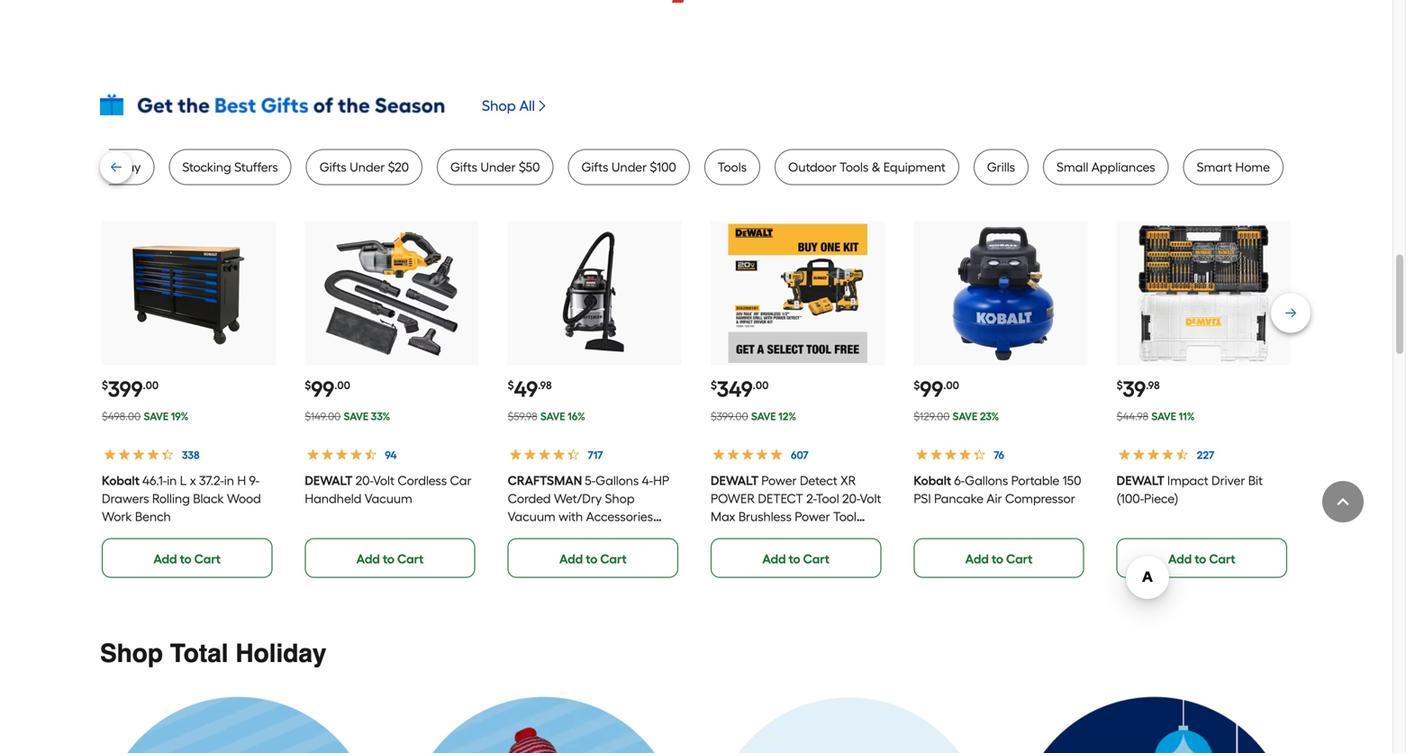 Task type: vqa. For each thing, say whether or not it's contained in the screenshot.


Task type: describe. For each thing, give the bounding box(es) containing it.
smart
[[1197, 160, 1233, 175]]

gifts under $100
[[582, 160, 677, 175]]

air
[[987, 491, 1003, 507]]

46.1-in l x 37.2-in h 9- drawers rolling black wood work bench
[[102, 473, 261, 525]]

bit
[[1249, 473, 1264, 489]]

detect
[[758, 491, 804, 507]]

add to cart for wet/dry
[[560, 552, 627, 567]]

shop total holiday
[[100, 640, 327, 668]]

bench
[[135, 509, 171, 525]]

all
[[520, 97, 535, 115]]

save for power
[[752, 410, 777, 423]]

$149.00 save 33%
[[305, 410, 390, 423]]

power
[[711, 491, 755, 507]]

(2-
[[862, 527, 876, 543]]

399 list item
[[102, 221, 276, 578]]

of
[[76, 160, 90, 175]]

piece)
[[1145, 491, 1179, 507]]

craftsman
[[508, 473, 582, 489]]

11%
[[1179, 410, 1196, 423]]

&
[[872, 160, 881, 175]]

compressor
[[1006, 491, 1076, 507]]

kobalt 6-gallons portable 150 psi pancake air compressor image
[[932, 224, 1071, 363]]

vacuum inside 5-gallons 4-hp corded wet/dry shop vacuum with accessories included
[[508, 509, 556, 525]]

gifts under $50
[[451, 160, 540, 175]]

psi
[[914, 491, 932, 507]]

kobalt for 399
[[102, 473, 140, 489]]

add to cart link for in
[[102, 539, 272, 578]]

5-gallons 4-hp corded wet/dry shop vacuum with accessories included
[[508, 473, 670, 543]]

gifts for gifts under $20
[[320, 160, 347, 175]]

add to cart for in
[[154, 552, 221, 567]]

driver
[[1212, 473, 1246, 489]]

handheld
[[305, 491, 362, 507]]

$44.98 save 11%
[[1117, 410, 1196, 423]]

chevron up image
[[1335, 493, 1353, 511]]

$399.00 save 12%
[[711, 410, 797, 423]]

$20
[[388, 160, 409, 175]]

$ for 46.1-in l x 37.2-in h 9- drawers rolling black wood work bench
[[102, 379, 108, 392]]

$ for impact driver bit (100-piece)
[[1117, 379, 1124, 392]]

small
[[1057, 160, 1089, 175]]

black
[[193, 491, 224, 507]]

craftsman 5-gallons 4-hp corded wet/dry shop vacuum with accessories included image
[[525, 224, 665, 363]]

power detect xr power detect 2-tool 20-volt max brushless power tool combo kit with soft case (2- batteries and charger included)
[[711, 473, 882, 579]]

4-
[[642, 473, 654, 489]]

add to cart for pancake
[[966, 552, 1033, 567]]

stocking stuffers
[[182, 160, 278, 175]]

6-
[[955, 473, 965, 489]]

l
[[180, 473, 187, 489]]

20-volt cordless car handheld vacuum
[[305, 473, 472, 507]]

6-gallons portable 150 psi pancake air compressor
[[914, 473, 1082, 507]]

save for 5-
[[541, 410, 566, 423]]

39 list item
[[1117, 221, 1292, 578]]

red and gold ornaments stored in a clear tote with a red lid. image
[[100, 697, 377, 753]]

16%
[[568, 410, 586, 423]]

150
[[1063, 473, 1082, 489]]

gifts under $20
[[320, 160, 409, 175]]

with inside power detect xr power detect 2-tool 20-volt max brushless power tool combo kit with soft case (2- batteries and charger included)
[[775, 527, 799, 543]]

impact
[[1168, 473, 1209, 489]]

dewalt for 99
[[305, 473, 353, 489]]

xr
[[841, 473, 856, 489]]

chevron right image
[[535, 99, 550, 113]]

349 list item
[[711, 221, 885, 579]]

volt inside 20-volt cordless car handheld vacuum
[[373, 473, 395, 489]]

wet/dry
[[554, 491, 602, 507]]

to for pancake
[[992, 552, 1004, 567]]

$ for power detect xr power detect 2-tool 20-volt max brushless power tool combo kit with soft case (2- batteries and charger included)
[[711, 379, 717, 392]]

smart home
[[1197, 160, 1271, 175]]

kobalt 46.1-in l x 37.2-in h 9-drawers rolling black wood work bench image
[[119, 224, 259, 363]]

$59.98 save 16%
[[508, 410, 586, 423]]

small appliances
[[1057, 160, 1156, 175]]

total
[[170, 640, 229, 668]]

holiday
[[236, 640, 327, 668]]

add for 2-
[[763, 552, 786, 567]]

stuffers
[[234, 160, 278, 175]]

.00 for 46.1-
[[143, 379, 159, 392]]

9-
[[249, 473, 260, 489]]

save for 20-
[[344, 410, 369, 423]]

gallons for 49
[[596, 473, 639, 489]]

$ for 20-volt cordless car handheld vacuum
[[305, 379, 311, 392]]

portable
[[1012, 473, 1060, 489]]

$149.00
[[305, 410, 341, 423]]

0 vertical spatial tool
[[816, 491, 840, 507]]

33%
[[371, 410, 390, 423]]

dewalt impact driver bit (100-piece) image
[[1135, 224, 1274, 363]]

37.2-
[[199, 473, 224, 489]]

1 vertical spatial power
[[795, 509, 831, 525]]

day
[[118, 160, 141, 175]]

deals of the day
[[41, 160, 141, 175]]

gifts for gifts under $50
[[451, 160, 478, 175]]

drawers
[[102, 491, 149, 507]]

99 for kobalt
[[920, 376, 944, 403]]

$ 99 .00 for kobalt
[[914, 376, 960, 403]]

outdoor tools & equipment
[[789, 160, 946, 175]]

max
[[711, 509, 736, 525]]

23%
[[980, 410, 1000, 423]]



Task type: locate. For each thing, give the bounding box(es) containing it.
dewalt for 349
[[711, 473, 759, 489]]

4 save from the left
[[752, 410, 777, 423]]

vacuum
[[365, 491, 413, 507], [508, 509, 556, 525]]

add to cart inside 349 list item
[[763, 552, 830, 567]]

0 vertical spatial with
[[559, 509, 583, 525]]

0 vertical spatial volt
[[373, 473, 395, 489]]

kobalt up drawers
[[102, 473, 140, 489]]

cart down impact driver bit (100-piece)
[[1210, 552, 1236, 567]]

99 up $149.00
[[311, 376, 335, 403]]

in left l
[[167, 473, 177, 489]]

2 cart from the left
[[397, 552, 424, 567]]

add for in
[[154, 552, 177, 567]]

.00 inside $ 399 .00
[[143, 379, 159, 392]]

2 kobalt from the left
[[914, 473, 952, 489]]

shop
[[482, 97, 516, 115], [605, 491, 635, 507], [100, 640, 163, 668]]

1 in from the left
[[167, 473, 177, 489]]

2 horizontal spatial dewalt
[[1117, 473, 1165, 489]]

5 save from the left
[[953, 410, 978, 423]]

99 list item
[[305, 221, 479, 578], [914, 221, 1088, 578]]

0 horizontal spatial tools
[[718, 160, 747, 175]]

cart down compressor
[[1007, 552, 1033, 567]]

stocking
[[182, 160, 231, 175]]

2 add to cart link from the left
[[305, 539, 476, 578]]

0 horizontal spatial $ 99 .00
[[305, 376, 351, 403]]

1 $ 99 .00 from the left
[[305, 376, 351, 403]]

1 horizontal spatial gallons
[[965, 473, 1009, 489]]

3 $ from the left
[[508, 379, 514, 392]]

0 horizontal spatial gallons
[[596, 473, 639, 489]]

1 horizontal spatial 20-
[[843, 491, 860, 507]]

work
[[102, 509, 132, 525]]

add inside 49 list item
[[560, 552, 583, 567]]

dewalt power detect xr power detect 2-tool 20-volt max brushless power tool combo kit with soft case (2-batteries and charger included) image
[[729, 224, 868, 363]]

0 horizontal spatial vacuum
[[365, 491, 413, 507]]

kobalt up "psi"
[[914, 473, 952, 489]]

0 vertical spatial shop
[[482, 97, 516, 115]]

gallons for 99
[[965, 473, 1009, 489]]

gallons left 4-
[[596, 473, 639, 489]]

2 horizontal spatial shop
[[605, 491, 635, 507]]

to inside '39' list item
[[1195, 552, 1207, 567]]

under for $20
[[350, 160, 385, 175]]

3 add from the left
[[560, 552, 583, 567]]

5 add to cart link from the left
[[914, 539, 1085, 578]]

4 to from the left
[[789, 552, 801, 567]]

$ 99 .00 up the $129.00
[[914, 376, 960, 403]]

dewalt inside 349 list item
[[711, 473, 759, 489]]

tools
[[718, 160, 747, 175], [840, 160, 869, 175]]

2 gifts from the left
[[451, 160, 478, 175]]

cart for vacuum
[[397, 552, 424, 567]]

2-
[[807, 491, 816, 507]]

save left "33%"
[[344, 410, 369, 423]]

$ up the $129.00
[[914, 379, 920, 392]]

2 dewalt from the left
[[711, 473, 759, 489]]

0 horizontal spatial volt
[[373, 473, 395, 489]]

kobalt inside 99 list item
[[914, 473, 952, 489]]

vacuum down the cordless
[[365, 491, 413, 507]]

to down impact driver bit (100-piece)
[[1195, 552, 1207, 567]]

power
[[762, 473, 797, 489], [795, 509, 831, 525]]

with inside 5-gallons 4-hp corded wet/dry shop vacuum with accessories included
[[559, 509, 583, 525]]

vacuum up included
[[508, 509, 556, 525]]

1 $ from the left
[[102, 379, 108, 392]]

$ 349 .00
[[711, 376, 769, 403]]

detect
[[800, 473, 838, 489]]

combo
[[711, 527, 754, 543]]

5 to from the left
[[992, 552, 1004, 567]]

$ for 6-gallons portable 150 psi pancake air compressor
[[914, 379, 920, 392]]

2 $ 99 .00 from the left
[[914, 376, 960, 403]]

1 kobalt from the left
[[102, 473, 140, 489]]

4 .00 from the left
[[944, 379, 960, 392]]

volt left the cordless
[[373, 473, 395, 489]]

shop left total at the bottom left of the page
[[100, 640, 163, 668]]

brushless
[[739, 509, 792, 525]]

1 99 list item from the left
[[305, 221, 479, 578]]

add to cart link inside the "399" list item
[[102, 539, 272, 578]]

x
[[190, 473, 196, 489]]

46.1-
[[142, 473, 167, 489]]

save for impact
[[1152, 410, 1177, 423]]

equipment
[[884, 160, 946, 175]]

4 add to cart link from the left
[[711, 539, 882, 578]]

0 horizontal spatial shop
[[100, 640, 163, 668]]

cart down black
[[194, 552, 221, 567]]

cart for 2-
[[804, 552, 830, 567]]

accessories
[[586, 509, 653, 525]]

shop inside "link"
[[482, 97, 516, 115]]

add to cart down accessories
[[560, 552, 627, 567]]

$399.00
[[711, 410, 749, 423]]

20- inside power detect xr power detect 2-tool 20-volt max brushless power tool combo kit with soft case (2- batteries and charger included)
[[843, 491, 860, 507]]

gifts for gifts under $100
[[582, 160, 609, 175]]

1 horizontal spatial $ 99 .00
[[914, 376, 960, 403]]

case
[[829, 527, 859, 543]]

2 add to cart from the left
[[357, 552, 424, 567]]

add to cart
[[154, 552, 221, 567], [357, 552, 424, 567], [560, 552, 627, 567], [763, 552, 830, 567], [966, 552, 1033, 567], [1169, 552, 1236, 567]]

$129.00
[[914, 410, 950, 423]]

0 horizontal spatial gifts
[[320, 160, 347, 175]]

$ 99 .00 for dewalt
[[305, 376, 351, 403]]

0 horizontal spatial with
[[559, 509, 583, 525]]

$ inside $ 49 .98
[[508, 379, 514, 392]]

49
[[514, 376, 538, 403]]

add to cart inside '39' list item
[[1169, 552, 1236, 567]]

6 add to cart link from the left
[[1117, 539, 1288, 578]]

5 add from the left
[[966, 552, 989, 567]]

1 vertical spatial 20-
[[843, 491, 860, 507]]

3 .00 from the left
[[753, 379, 769, 392]]

2 .98 from the left
[[1147, 379, 1160, 392]]

with down wet/dry
[[559, 509, 583, 525]]

volt up (2-
[[860, 491, 882, 507]]

add for vacuum
[[357, 552, 380, 567]]

3 save from the left
[[541, 410, 566, 423]]

.00 up $399.00 save 12%
[[753, 379, 769, 392]]

in left h
[[224, 473, 234, 489]]

cordless
[[398, 473, 447, 489]]

99 up the $129.00
[[920, 376, 944, 403]]

0 horizontal spatial 20-
[[356, 473, 373, 489]]

.98 for 49
[[538, 379, 552, 392]]

gifts
[[320, 160, 347, 175], [451, 160, 478, 175], [582, 160, 609, 175]]

under
[[350, 160, 385, 175], [481, 160, 516, 175], [612, 160, 647, 175]]

to inside 349 list item
[[789, 552, 801, 567]]

$50
[[519, 160, 540, 175]]

1 vertical spatial tool
[[834, 509, 857, 525]]

vacuum inside 20-volt cordless car handheld vacuum
[[365, 491, 413, 507]]

$
[[102, 379, 108, 392], [305, 379, 311, 392], [508, 379, 514, 392], [711, 379, 717, 392], [914, 379, 920, 392], [1117, 379, 1124, 392]]

0 horizontal spatial .98
[[538, 379, 552, 392]]

.00 inside $ 349 .00
[[753, 379, 769, 392]]

$ up $399.00 in the right bottom of the page
[[711, 379, 717, 392]]

$100
[[650, 160, 677, 175]]

2 horizontal spatial gifts
[[582, 160, 609, 175]]

tools left &
[[840, 160, 869, 175]]

$ inside $ 399 .00
[[102, 379, 108, 392]]

add down bench
[[154, 552, 177, 567]]

hp
[[654, 473, 670, 489]]

tool
[[816, 491, 840, 507], [834, 509, 857, 525]]

add to cart for 2-
[[763, 552, 830, 567]]

.98 inside $ 39 .98
[[1147, 379, 1160, 392]]

save inside '39' list item
[[1152, 410, 1177, 423]]

under left $100
[[612, 160, 647, 175]]

$ up $44.98
[[1117, 379, 1124, 392]]

kobalt
[[102, 473, 140, 489], [914, 473, 952, 489]]

4 cart from the left
[[804, 552, 830, 567]]

.00 up $129.00 save 23% at the right of the page
[[944, 379, 960, 392]]

$ up $149.00
[[305, 379, 311, 392]]

(100-
[[1117, 491, 1145, 507]]

.00 for 20-
[[335, 379, 351, 392]]

dewalt up (100-
[[1117, 473, 1165, 489]]

2 .00 from the left
[[335, 379, 351, 392]]

1 tools from the left
[[718, 160, 747, 175]]

1 horizontal spatial with
[[775, 527, 799, 543]]

20- down the xr
[[843, 491, 860, 507]]

to
[[180, 552, 192, 567], [383, 552, 395, 567], [586, 552, 598, 567], [789, 552, 801, 567], [992, 552, 1004, 567], [1195, 552, 1207, 567]]

1 99 from the left
[[311, 376, 335, 403]]

$129.00 save 23%
[[914, 410, 1000, 423]]

1 gallons from the left
[[596, 473, 639, 489]]

cart inside 49 list item
[[601, 552, 627, 567]]

6 cart from the left
[[1210, 552, 1236, 567]]

.00 for power
[[753, 379, 769, 392]]

save left 11%
[[1152, 410, 1177, 423]]

.00 up $149.00 save 33%
[[335, 379, 351, 392]]

under for $50
[[481, 160, 516, 175]]

save for 6-
[[953, 410, 978, 423]]

0 horizontal spatial under
[[350, 160, 385, 175]]

dewalt up handheld at the bottom left of page
[[305, 473, 353, 489]]

the
[[93, 160, 115, 175]]

gifts left $20
[[320, 160, 347, 175]]

outdoor
[[789, 160, 837, 175]]

power up soft
[[795, 509, 831, 525]]

add to cart down soft
[[763, 552, 830, 567]]

20- inside 20-volt cordless car handheld vacuum
[[356, 473, 373, 489]]

20- up handheld at the bottom left of page
[[356, 473, 373, 489]]

3 add to cart from the left
[[560, 552, 627, 567]]

with up and at the right bottom of the page
[[775, 527, 799, 543]]

1 gifts from the left
[[320, 160, 347, 175]]

1 vertical spatial with
[[775, 527, 799, 543]]

add down piece) at right
[[1169, 552, 1193, 567]]

1 add to cart link from the left
[[102, 539, 272, 578]]

4 add from the left
[[763, 552, 786, 567]]

add inside the "399" list item
[[154, 552, 177, 567]]

0 horizontal spatial kobalt
[[102, 473, 140, 489]]

appliances
[[1092, 160, 1156, 175]]

shop for shop all
[[482, 97, 516, 115]]

1 horizontal spatial gifts
[[451, 160, 478, 175]]

1 horizontal spatial volt
[[860, 491, 882, 507]]

included
[[508, 527, 557, 543]]

dewalt inside '39' list item
[[1117, 473, 1165, 489]]

2 99 from the left
[[920, 376, 944, 403]]

to down 20-volt cordless car handheld vacuum
[[383, 552, 395, 567]]

to for 2-
[[789, 552, 801, 567]]

an inflatable snowman decoration with a red and white striped hat, a blue scarf, and blue mittens. image
[[406, 697, 682, 753]]

1 horizontal spatial 99
[[920, 376, 944, 403]]

save left 19%
[[144, 410, 169, 423]]

2 $ from the left
[[305, 379, 311, 392]]

add to cart down 20-volt cordless car handheld vacuum
[[357, 552, 424, 567]]

add down kit on the bottom right of the page
[[763, 552, 786, 567]]

$ 49 .98
[[508, 376, 552, 403]]

3 cart from the left
[[601, 552, 627, 567]]

2 in from the left
[[224, 473, 234, 489]]

corded
[[508, 491, 551, 507]]

3 gifts from the left
[[582, 160, 609, 175]]

add to cart down air
[[966, 552, 1033, 567]]

3 under from the left
[[612, 160, 647, 175]]

$59.98
[[508, 410, 538, 423]]

add to cart down bench
[[154, 552, 221, 567]]

1 dewalt from the left
[[305, 473, 353, 489]]

$ inside $ 349 .00
[[711, 379, 717, 392]]

$44.98
[[1117, 410, 1149, 423]]

add to cart inside the "399" list item
[[154, 552, 221, 567]]

add down air
[[966, 552, 989, 567]]

$ for 5-gallons 4-hp corded wet/dry shop vacuum with accessories included
[[508, 379, 514, 392]]

1 vertical spatial vacuum
[[508, 509, 556, 525]]

save for 46.1-
[[144, 410, 169, 423]]

349
[[717, 376, 753, 403]]

to inside 49 list item
[[586, 552, 598, 567]]

batteries
[[711, 545, 762, 561]]

1 horizontal spatial under
[[481, 160, 516, 175]]

add to cart inside 49 list item
[[560, 552, 627, 567]]

6 save from the left
[[1152, 410, 1177, 423]]

cart down soft
[[804, 552, 830, 567]]

add to cart link inside 349 list item
[[711, 539, 882, 578]]

add to cart link inside 49 list item
[[508, 539, 679, 578]]

.98 for 39
[[1147, 379, 1160, 392]]

1 save from the left
[[144, 410, 169, 423]]

$498.00 save 19%
[[102, 410, 189, 423]]

2 to from the left
[[383, 552, 395, 567]]

gallons inside 6-gallons portable 150 psi pancake air compressor
[[965, 473, 1009, 489]]

99
[[311, 376, 335, 403], [920, 376, 944, 403]]

shop all link
[[482, 88, 550, 124]]

cart down 20-volt cordless car handheld vacuum
[[397, 552, 424, 567]]

add to cart for vacuum
[[357, 552, 424, 567]]

2 under from the left
[[481, 160, 516, 175]]

deals
[[41, 160, 73, 175]]

6 to from the left
[[1195, 552, 1207, 567]]

dewalt 20-volt cordless car handheld vacuum image
[[322, 224, 462, 363]]

add to cart link inside '39' list item
[[1117, 539, 1288, 578]]

shop all
[[482, 97, 535, 115]]

to down accessories
[[586, 552, 598, 567]]

gifts right $20
[[451, 160, 478, 175]]

save left 23%
[[953, 410, 978, 423]]

5 $ from the left
[[914, 379, 920, 392]]

to for in
[[180, 552, 192, 567]]

6 add from the left
[[1169, 552, 1193, 567]]

$498.00
[[102, 410, 141, 423]]

.98
[[538, 379, 552, 392], [1147, 379, 1160, 392]]

1 horizontal spatial .98
[[1147, 379, 1160, 392]]

to inside the "399" list item
[[180, 552, 192, 567]]

save left '16%'
[[541, 410, 566, 423]]

shop left all
[[482, 97, 516, 115]]

add down handheld at the bottom left of page
[[357, 552, 380, 567]]

add to cart link for pancake
[[914, 539, 1085, 578]]

cart inside '39' list item
[[1210, 552, 1236, 567]]

0 horizontal spatial dewalt
[[305, 473, 353, 489]]

cart for wet/dry
[[601, 552, 627, 567]]

save inside 349 list item
[[752, 410, 777, 423]]

pancake
[[935, 491, 984, 507]]

2 vertical spatial shop
[[100, 640, 163, 668]]

to for vacuum
[[383, 552, 395, 567]]

with
[[559, 509, 583, 525], [775, 527, 799, 543]]

0 vertical spatial vacuum
[[365, 491, 413, 507]]

tool down detect at the right bottom of page
[[816, 491, 840, 507]]

power up detect
[[762, 473, 797, 489]]

1 horizontal spatial in
[[224, 473, 234, 489]]

399
[[108, 376, 143, 403]]

2 add from the left
[[357, 552, 380, 567]]

2 horizontal spatial under
[[612, 160, 647, 175]]

49 list item
[[508, 221, 682, 578]]

add inside '39' list item
[[1169, 552, 1193, 567]]

to down air
[[992, 552, 1004, 567]]

4 add to cart from the left
[[763, 552, 830, 567]]

3 add to cart link from the left
[[508, 539, 679, 578]]

under left $50
[[481, 160, 516, 175]]

1 add from the left
[[154, 552, 177, 567]]

1 cart from the left
[[194, 552, 221, 567]]

add to cart link for wet/dry
[[508, 539, 679, 578]]

deals of the day. image
[[1017, 697, 1293, 753]]

save inside 49 list item
[[541, 410, 566, 423]]

0 horizontal spatial 99
[[311, 376, 335, 403]]

2 99 list item from the left
[[914, 221, 1088, 578]]

home
[[1236, 160, 1271, 175]]

shop inside 5-gallons 4-hp corded wet/dry shop vacuum with accessories included
[[605, 491, 635, 507]]

to down 46.1-in l x 37.2-in h 9- drawers rolling black wood work bench
[[180, 552, 192, 567]]

.98 up '$44.98 save 11%'
[[1147, 379, 1160, 392]]

$ up the $498.00
[[102, 379, 108, 392]]

an icon of a red and dark-red striped candy cane. image
[[100, 0, 1293, 12]]

under for $100
[[612, 160, 647, 175]]

cart for pancake
[[1007, 552, 1033, 567]]

add to cart down impact driver bit (100-piece)
[[1169, 552, 1236, 567]]

add for wet/dry
[[560, 552, 583, 567]]

dewalt up power
[[711, 473, 759, 489]]

gallons up air
[[965, 473, 1009, 489]]

2 save from the left
[[344, 410, 369, 423]]

0 vertical spatial 20-
[[356, 473, 373, 489]]

25 days of deals. image
[[711, 697, 988, 753]]

impact driver bit (100-piece)
[[1117, 473, 1264, 507]]

.98 up $59.98 save 16% at bottom
[[538, 379, 552, 392]]

6 add to cart from the left
[[1169, 552, 1236, 567]]

0 horizontal spatial 99 list item
[[305, 221, 479, 578]]

dewalt for 39
[[1117, 473, 1165, 489]]

5 add to cart from the left
[[966, 552, 1033, 567]]

kobalt inside the "399" list item
[[102, 473, 140, 489]]

5 cart from the left
[[1007, 552, 1033, 567]]

2 gallons from the left
[[965, 473, 1009, 489]]

add down 5-gallons 4-hp corded wet/dry shop vacuum with accessories included
[[560, 552, 583, 567]]

39
[[1124, 376, 1147, 403]]

6 $ from the left
[[1117, 379, 1124, 392]]

rolling
[[152, 491, 190, 507]]

to right and at the right bottom of the page
[[789, 552, 801, 567]]

1 horizontal spatial 99 list item
[[914, 221, 1088, 578]]

save
[[144, 410, 169, 423], [344, 410, 369, 423], [541, 410, 566, 423], [752, 410, 777, 423], [953, 410, 978, 423], [1152, 410, 1177, 423]]

under left $20
[[350, 160, 385, 175]]

1 under from the left
[[350, 160, 385, 175]]

12%
[[779, 410, 797, 423]]

1 .00 from the left
[[143, 379, 159, 392]]

gifts right $50
[[582, 160, 609, 175]]

shop up accessories
[[605, 491, 635, 507]]

gallons
[[596, 473, 639, 489], [965, 473, 1009, 489]]

1 horizontal spatial tools
[[840, 160, 869, 175]]

99 for dewalt
[[311, 376, 335, 403]]

.98 inside $ 49 .98
[[538, 379, 552, 392]]

add for pancake
[[966, 552, 989, 567]]

3 dewalt from the left
[[1117, 473, 1165, 489]]

1 vertical spatial volt
[[860, 491, 882, 507]]

1 horizontal spatial kobalt
[[914, 473, 952, 489]]

$ 99 .00 up $149.00
[[305, 376, 351, 403]]

.00
[[143, 379, 159, 392], [335, 379, 351, 392], [753, 379, 769, 392], [944, 379, 960, 392]]

$ up $59.98
[[508, 379, 514, 392]]

2 tools from the left
[[840, 160, 869, 175]]

$ inside $ 39 .98
[[1117, 379, 1124, 392]]

scroll to top element
[[1323, 481, 1365, 523]]

1 add to cart from the left
[[154, 552, 221, 567]]

0 vertical spatial power
[[762, 473, 797, 489]]

soft
[[802, 527, 826, 543]]

kobalt for 99
[[914, 473, 952, 489]]

19%
[[171, 410, 189, 423]]

add
[[154, 552, 177, 567], [357, 552, 380, 567], [560, 552, 583, 567], [763, 552, 786, 567], [966, 552, 989, 567], [1169, 552, 1193, 567]]

1 to from the left
[[180, 552, 192, 567]]

cart inside 349 list item
[[804, 552, 830, 567]]

and
[[765, 545, 788, 561]]

$ 399 .00
[[102, 376, 159, 403]]

add inside 349 list item
[[763, 552, 786, 567]]

.00 for 6-
[[944, 379, 960, 392]]

cart down accessories
[[601, 552, 627, 567]]

tool up case
[[834, 509, 857, 525]]

shop for shop total holiday
[[100, 640, 163, 668]]

car
[[450, 473, 472, 489]]

1 horizontal spatial vacuum
[[508, 509, 556, 525]]

3 to from the left
[[586, 552, 598, 567]]

cart for in
[[194, 552, 221, 567]]

save inside the "399" list item
[[144, 410, 169, 423]]

save left 12%
[[752, 410, 777, 423]]

grills
[[988, 160, 1016, 175]]

add to cart link for vacuum
[[305, 539, 476, 578]]

cart inside the "399" list item
[[194, 552, 221, 567]]

1 horizontal spatial dewalt
[[711, 473, 759, 489]]

to for wet/dry
[[586, 552, 598, 567]]

kit
[[757, 527, 772, 543]]

volt inside power detect xr power detect 2-tool 20-volt max brushless power tool combo kit with soft case (2- batteries and charger included)
[[860, 491, 882, 507]]

.00 up $498.00 save 19%
[[143, 379, 159, 392]]

gallons inside 5-gallons 4-hp corded wet/dry shop vacuum with accessories included
[[596, 473, 639, 489]]

dewalt
[[305, 473, 353, 489], [711, 473, 759, 489], [1117, 473, 1165, 489]]

$ 99 .00
[[305, 376, 351, 403], [914, 376, 960, 403]]

add to cart link for 2-
[[711, 539, 882, 578]]

1 vertical spatial shop
[[605, 491, 635, 507]]

tools right $100
[[718, 160, 747, 175]]

1 .98 from the left
[[538, 379, 552, 392]]

4 $ from the left
[[711, 379, 717, 392]]

1 horizontal spatial shop
[[482, 97, 516, 115]]

0 horizontal spatial in
[[167, 473, 177, 489]]



